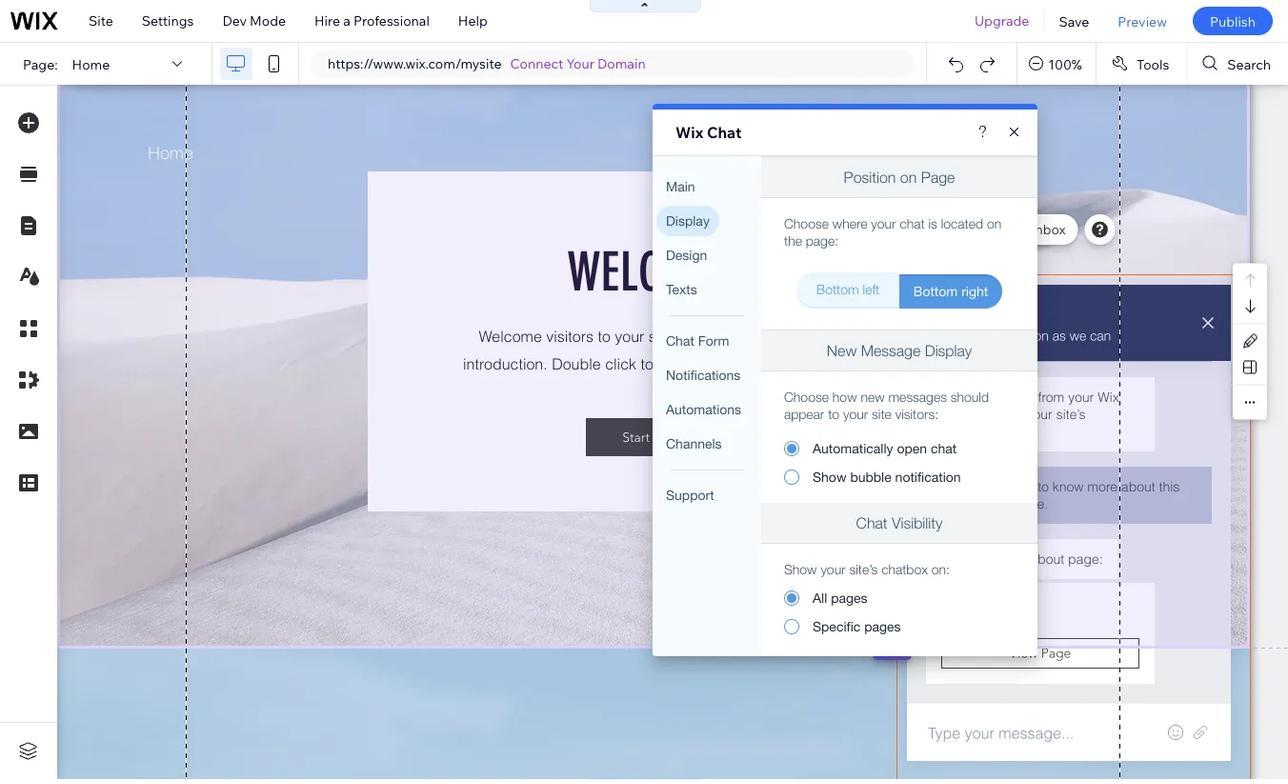 Task type: locate. For each thing, give the bounding box(es) containing it.
preview button
[[1104, 0, 1182, 42]]

settings left the open
[[910, 221, 962, 238]]

site
[[89, 12, 113, 29]]

settings
[[142, 12, 194, 29], [910, 221, 962, 238]]

100% button
[[1018, 43, 1096, 85]]

chat
[[707, 123, 742, 142]]

preview
[[1118, 13, 1167, 29]]

open
[[994, 221, 1029, 238]]

professional
[[354, 12, 430, 29]]

wix chat
[[676, 123, 742, 142]]

search button
[[1188, 43, 1289, 85]]

home
[[72, 56, 110, 72]]

hire
[[315, 12, 340, 29]]

0 vertical spatial settings
[[142, 12, 194, 29]]

hire a professional
[[315, 12, 430, 29]]

search
[[1228, 56, 1271, 72]]

mode
[[250, 12, 286, 29]]

save
[[1059, 13, 1090, 29]]

inbox
[[1032, 221, 1066, 238]]

https://www.wix.com/mysite
[[328, 55, 502, 72]]

save button
[[1045, 0, 1104, 42]]

open inbox
[[994, 221, 1066, 238]]

settings left "dev"
[[142, 12, 194, 29]]

https://www.wix.com/mysite connect your domain
[[328, 55, 646, 72]]

1 horizontal spatial settings
[[910, 221, 962, 238]]



Task type: describe. For each thing, give the bounding box(es) containing it.
tools
[[1137, 56, 1170, 72]]

0 horizontal spatial settings
[[142, 12, 194, 29]]

tools button
[[1097, 43, 1187, 85]]

100%
[[1049, 56, 1083, 72]]

upgrade
[[975, 12, 1030, 29]]

connect
[[510, 55, 564, 72]]

dev
[[222, 12, 247, 29]]

your
[[567, 55, 595, 72]]

publish button
[[1193, 7, 1273, 35]]

dev mode
[[222, 12, 286, 29]]

help
[[458, 12, 488, 29]]

a
[[343, 12, 351, 29]]

1 vertical spatial settings
[[910, 221, 962, 238]]

wix
[[676, 123, 704, 142]]

publish
[[1210, 13, 1256, 29]]

domain
[[598, 55, 646, 72]]



